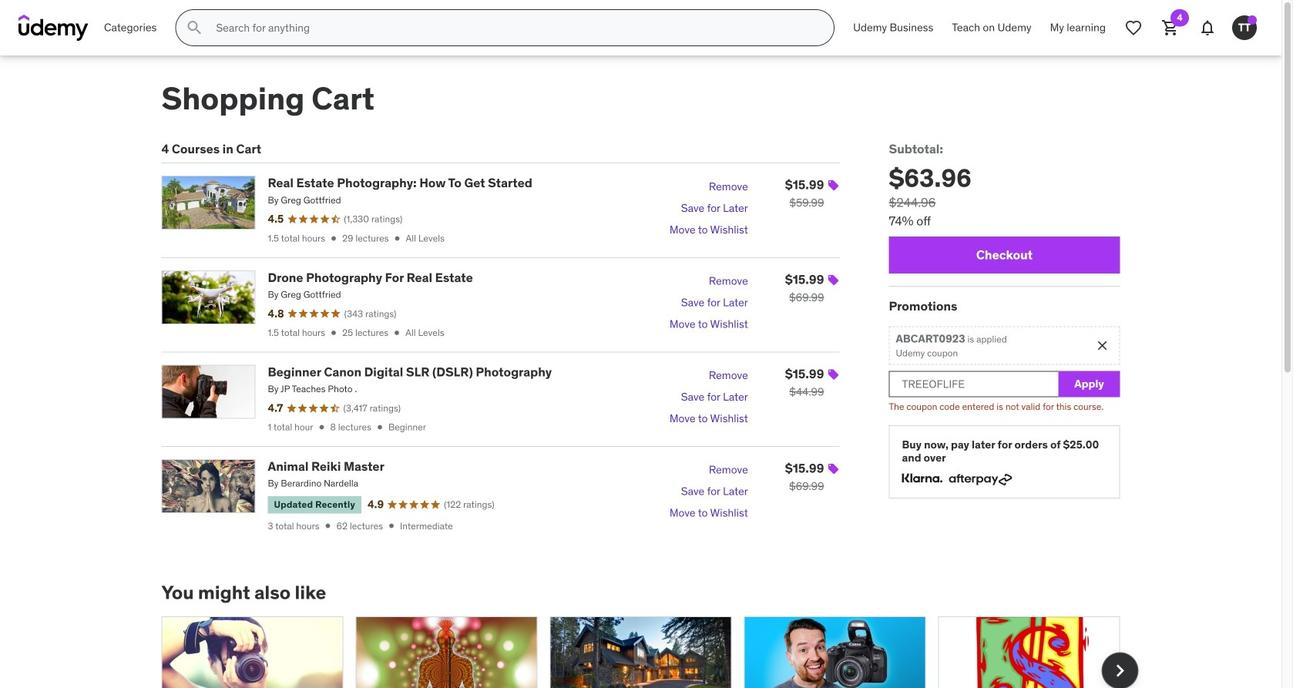 Task type: describe. For each thing, give the bounding box(es) containing it.
next image
[[1108, 659, 1133, 683]]

Search for anything text field
[[213, 15, 816, 41]]

wishlist image
[[1125, 18, 1143, 37]]

xxsmall image for 343 ratings element
[[392, 328, 402, 338]]

shopping cart with 4 items image
[[1162, 18, 1180, 37]]

4 coupon icon image from the top
[[827, 463, 840, 475]]

343 ratings element
[[344, 307, 397, 320]]

udemy image
[[18, 15, 89, 41]]

submit search image
[[185, 18, 204, 37]]

you have alerts image
[[1248, 15, 1257, 25]]

TREEOFLIFE text field
[[889, 371, 1059, 397]]



Task type: locate. For each thing, give the bounding box(es) containing it.
carousel element
[[161, 617, 1139, 688]]

xxsmall image
[[328, 233, 339, 244], [316, 422, 327, 433], [375, 422, 385, 433], [323, 521, 333, 532], [386, 521, 397, 532]]

122 ratings element
[[444, 499, 494, 511]]

notifications image
[[1199, 18, 1217, 37]]

coupon icon image for 3,417 ratings element
[[827, 368, 840, 381]]

2 coupon icon image from the top
[[827, 274, 840, 286]]

3,417 ratings element
[[343, 402, 401, 415]]

1 coupon icon image from the top
[[827, 179, 840, 192]]

coupon icon image
[[827, 179, 840, 192], [827, 274, 840, 286], [827, 368, 840, 381], [827, 463, 840, 475]]

1,330 ratings element
[[344, 213, 403, 226]]

coupon icon image for 1,330 ratings element
[[827, 179, 840, 192]]

afterpay image
[[949, 474, 1012, 486]]

klarna image
[[902, 471, 943, 486]]

3 coupon icon image from the top
[[827, 368, 840, 381]]

small image
[[1095, 338, 1110, 353]]

xxsmall image for 1,330 ratings element
[[392, 233, 403, 244]]

coupon icon image for 343 ratings element
[[827, 274, 840, 286]]

xxsmall image
[[392, 233, 403, 244], [328, 328, 339, 338], [392, 328, 402, 338]]



Task type: vqa. For each thing, say whether or not it's contained in the screenshot.
1,330 Ratings ELEMENT
yes



